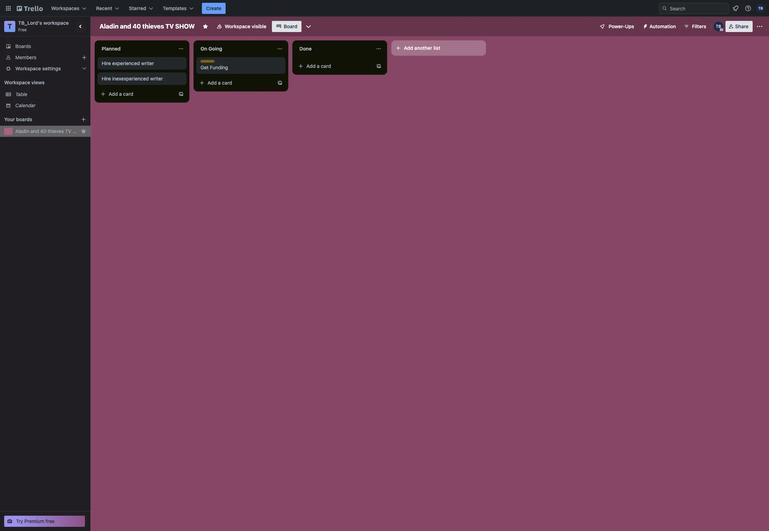 Task type: vqa. For each thing, say whether or not it's contained in the screenshot.
Workspace settings
yes



Task type: locate. For each thing, give the bounding box(es) containing it.
0 horizontal spatial card
[[123, 91, 133, 97]]

primary element
[[0, 0, 769, 17]]

add inside "button"
[[404, 45, 413, 51]]

add a card down done
[[307, 63, 331, 69]]

0 vertical spatial add a card
[[307, 63, 331, 69]]

0 vertical spatial hire
[[102, 60, 111, 66]]

add a card button for done
[[295, 61, 373, 72]]

workspace for workspace views
[[4, 79, 30, 85]]

2 horizontal spatial card
[[321, 63, 331, 69]]

add
[[404, 45, 413, 51], [307, 63, 316, 69], [208, 80, 217, 86], [109, 91, 118, 97]]

get
[[201, 64, 209, 70]]

add a card
[[307, 63, 331, 69], [208, 80, 232, 86], [109, 91, 133, 97]]

workspaces button
[[47, 3, 91, 14]]

0 vertical spatial writer
[[141, 60, 154, 66]]

0 vertical spatial create from template… image
[[376, 63, 382, 69]]

and inside board name text box
[[120, 23, 131, 30]]

1 vertical spatial add a card
[[208, 80, 232, 86]]

workspace inside button
[[225, 23, 251, 29]]

starred
[[129, 5, 146, 11]]

hire inside hire experienced writer link
[[102, 60, 111, 66]]

automation button
[[640, 21, 681, 32]]

1 vertical spatial a
[[218, 80, 221, 86]]

create from template… image
[[376, 63, 382, 69], [277, 80, 283, 86]]

list
[[434, 45, 441, 51]]

card for planned
[[123, 91, 133, 97]]

workspace
[[43, 20, 69, 26]]

thieves down starred popup button
[[142, 23, 164, 30]]

2 hire from the top
[[102, 76, 111, 82]]

2 vertical spatial a
[[119, 91, 122, 97]]

workspace up table
[[4, 79, 30, 85]]

add a card down inexexperienced
[[109, 91, 133, 97]]

templates button
[[159, 3, 198, 14]]

0 vertical spatial a
[[317, 63, 320, 69]]

board link
[[272, 21, 302, 32]]

aladin and 40 thieves tv show
[[100, 23, 195, 30], [15, 128, 88, 134]]

free
[[46, 518, 55, 524]]

0 horizontal spatial aladin
[[15, 128, 29, 134]]

40
[[133, 23, 141, 30], [40, 128, 46, 134]]

1 vertical spatial and
[[31, 128, 39, 134]]

1 horizontal spatial create from template… image
[[376, 63, 382, 69]]

workspace visible button
[[212, 21, 271, 32]]

1 horizontal spatial show
[[175, 23, 195, 30]]

a down done text box
[[317, 63, 320, 69]]

hire down planned at the left top of page
[[102, 60, 111, 66]]

1 vertical spatial card
[[222, 80, 232, 86]]

aladin down recent dropdown button
[[100, 23, 119, 30]]

1 horizontal spatial 40
[[133, 23, 141, 30]]

and down starred
[[120, 23, 131, 30]]

boards
[[15, 43, 31, 49]]

workspace
[[225, 23, 251, 29], [15, 65, 41, 71], [4, 79, 30, 85]]

1 horizontal spatial thieves
[[142, 23, 164, 30]]

show menu image
[[757, 23, 764, 30]]

40 inside board name text box
[[133, 23, 141, 30]]

show down templates popup button
[[175, 23, 195, 30]]

get funding link
[[201, 64, 281, 71]]

aladin
[[100, 23, 119, 30], [15, 128, 29, 134]]

Board name text field
[[96, 21, 198, 32]]

writer down hire experienced writer link
[[150, 76, 163, 82]]

tb_lord (tylerblack44) image
[[714, 22, 724, 31]]

and down your boards with 1 items element
[[31, 128, 39, 134]]

card
[[321, 63, 331, 69], [222, 80, 232, 86], [123, 91, 133, 97]]

0 vertical spatial tv
[[166, 23, 174, 30]]

1 vertical spatial aladin and 40 thieves tv show
[[15, 128, 88, 134]]

hire inexexperienced writer
[[102, 76, 163, 82]]

a for planned
[[119, 91, 122, 97]]

1 horizontal spatial add a card button
[[196, 77, 274, 88]]

this member is an admin of this board. image
[[720, 28, 723, 31]]

0 horizontal spatial create from template… image
[[277, 80, 283, 86]]

aladin and 40 thieves tv show down starred popup button
[[100, 23, 195, 30]]

1 horizontal spatial a
[[218, 80, 221, 86]]

tv down templates
[[166, 23, 174, 30]]

power-ups button
[[595, 21, 639, 32]]

0 vertical spatial aladin and 40 thieves tv show
[[100, 23, 195, 30]]

ups
[[625, 23, 635, 29]]

2 vertical spatial add a card
[[109, 91, 133, 97]]

workspace left visible
[[225, 23, 251, 29]]

2 horizontal spatial a
[[317, 63, 320, 69]]

starred button
[[125, 3, 157, 14]]

open information menu image
[[745, 5, 752, 12]]

1 hire from the top
[[102, 60, 111, 66]]

workspace for workspace settings
[[15, 65, 41, 71]]

2 horizontal spatial add a card button
[[295, 61, 373, 72]]

show
[[175, 23, 195, 30], [73, 128, 88, 134]]

Done text field
[[295, 43, 372, 54]]

0 vertical spatial aladin
[[100, 23, 119, 30]]

premium
[[24, 518, 44, 524]]

board
[[284, 23, 298, 29]]

1 vertical spatial writer
[[150, 76, 163, 82]]

40 inside aladin and 40 thieves tv show link
[[40, 128, 46, 134]]

1 horizontal spatial card
[[222, 80, 232, 86]]

tb_lord's workspace link
[[18, 20, 69, 26]]

thieves down your boards with 1 items element
[[48, 128, 64, 134]]

add a card button down the get funding link in the top of the page
[[196, 77, 274, 88]]

2 vertical spatial card
[[123, 91, 133, 97]]

card down done text box
[[321, 63, 331, 69]]

0 vertical spatial workspace
[[225, 23, 251, 29]]

views
[[31, 79, 45, 85]]

workspace visible
[[225, 23, 267, 29]]

2 horizontal spatial add a card
[[307, 63, 331, 69]]

0 vertical spatial show
[[175, 23, 195, 30]]

try premium free button
[[4, 516, 85, 527]]

1 horizontal spatial and
[[120, 23, 131, 30]]

writer for hire inexexperienced writer
[[150, 76, 163, 82]]

planned
[[102, 46, 121, 52]]

0 horizontal spatial and
[[31, 128, 39, 134]]

thieves
[[142, 23, 164, 30], [48, 128, 64, 134]]

0 vertical spatial and
[[120, 23, 131, 30]]

writer inside hire experienced writer link
[[141, 60, 154, 66]]

0 horizontal spatial 40
[[40, 128, 46, 134]]

workspace down members
[[15, 65, 41, 71]]

1 vertical spatial aladin
[[15, 128, 29, 134]]

a down funding at the left top
[[218, 80, 221, 86]]

search image
[[662, 6, 668, 11]]

0 horizontal spatial a
[[119, 91, 122, 97]]

add a card button down hire inexexperienced writer
[[98, 88, 176, 100]]

table link
[[15, 91, 86, 98]]

add down done
[[307, 63, 316, 69]]

your
[[4, 116, 15, 122]]

hire
[[102, 60, 111, 66], [102, 76, 111, 82]]

color: yellow, title: "less than $25m" element
[[201, 60, 215, 63]]

add a card button for on going
[[196, 77, 274, 88]]

try premium free
[[16, 518, 55, 524]]

another
[[415, 45, 432, 51]]

show inside board name text box
[[175, 23, 195, 30]]

1 vertical spatial create from template… image
[[277, 80, 283, 86]]

add down get funding
[[208, 80, 217, 86]]

tv left starred icon
[[65, 128, 71, 134]]

t
[[8, 22, 12, 30]]

show down add board "image"
[[73, 128, 88, 134]]

writer
[[141, 60, 154, 66], [150, 76, 163, 82]]

writer up hire inexexperienced writer link
[[141, 60, 154, 66]]

add left another
[[404, 45, 413, 51]]

on
[[201, 46, 207, 52]]

a down inexexperienced
[[119, 91, 122, 97]]

0 horizontal spatial tv
[[65, 128, 71, 134]]

share
[[736, 23, 749, 29]]

create from template… image
[[178, 91, 184, 97]]

workspace navigation collapse icon image
[[76, 22, 86, 31]]

add down inexexperienced
[[109, 91, 118, 97]]

0 notifications image
[[732, 4, 740, 13]]

templates
[[163, 5, 187, 11]]

workspace inside popup button
[[15, 65, 41, 71]]

sm image
[[640, 21, 650, 31]]

0 horizontal spatial add a card
[[109, 91, 133, 97]]

1 horizontal spatial tv
[[166, 23, 174, 30]]

1 vertical spatial hire
[[102, 76, 111, 82]]

aladin and 40 thieves tv show down your boards with 1 items element
[[15, 128, 88, 134]]

tv
[[166, 23, 174, 30], [65, 128, 71, 134]]

0 vertical spatial 40
[[133, 23, 141, 30]]

create from template… image for on going
[[277, 80, 283, 86]]

writer inside hire inexexperienced writer link
[[150, 76, 163, 82]]

1 horizontal spatial aladin and 40 thieves tv show
[[100, 23, 195, 30]]

create
[[206, 5, 222, 11]]

card down inexexperienced
[[123, 91, 133, 97]]

1 horizontal spatial add a card
[[208, 80, 232, 86]]

aladin down the boards
[[15, 128, 29, 134]]

0 vertical spatial thieves
[[142, 23, 164, 30]]

40 down starred
[[133, 23, 141, 30]]

boards
[[16, 116, 32, 122]]

hire inside hire inexexperienced writer link
[[102, 76, 111, 82]]

hire for hire inexexperienced writer
[[102, 76, 111, 82]]

40 down your boards with 1 items element
[[40, 128, 46, 134]]

0 horizontal spatial add a card button
[[98, 88, 176, 100]]

add board image
[[81, 117, 86, 122]]

1 vertical spatial 40
[[40, 128, 46, 134]]

2 vertical spatial workspace
[[4, 79, 30, 85]]

0 vertical spatial card
[[321, 63, 331, 69]]

On Going text field
[[196, 43, 273, 54]]

share button
[[726, 21, 753, 32]]

aladin and 40 thieves tv show link
[[15, 128, 88, 135]]

Search field
[[668, 3, 729, 14]]

1 vertical spatial tv
[[65, 128, 71, 134]]

tb_lord's workspace free
[[18, 20, 69, 32]]

add a card for done
[[307, 63, 331, 69]]

going
[[209, 46, 222, 52]]

add a card down funding at the left top
[[208, 80, 232, 86]]

hire left inexexperienced
[[102, 76, 111, 82]]

and
[[120, 23, 131, 30], [31, 128, 39, 134]]

0 horizontal spatial aladin and 40 thieves tv show
[[15, 128, 88, 134]]

a
[[317, 63, 320, 69], [218, 80, 221, 86], [119, 91, 122, 97]]

card down funding at the left top
[[222, 80, 232, 86]]

1 vertical spatial thieves
[[48, 128, 64, 134]]

Planned text field
[[98, 43, 174, 54]]

1 horizontal spatial aladin
[[100, 23, 119, 30]]

hire experienced writer link
[[102, 60, 183, 67]]

workspaces
[[51, 5, 79, 11]]

1 vertical spatial workspace
[[15, 65, 41, 71]]

a for on going
[[218, 80, 221, 86]]

1 vertical spatial show
[[73, 128, 88, 134]]

add a card button
[[295, 61, 373, 72], [196, 77, 274, 88], [98, 88, 176, 100]]

visible
[[252, 23, 267, 29]]

add a card button down done text box
[[295, 61, 373, 72]]

t link
[[4, 21, 15, 32]]

a for done
[[317, 63, 320, 69]]

add another list button
[[392, 40, 486, 56]]



Task type: describe. For each thing, give the bounding box(es) containing it.
starred icon image
[[81, 129, 86, 134]]

hire for hire experienced writer
[[102, 60, 111, 66]]

filters
[[692, 23, 707, 29]]

on going
[[201, 46, 222, 52]]

workspace views
[[4, 79, 45, 85]]

tyler black (tylerblack44) image
[[757, 4, 765, 13]]

0 horizontal spatial show
[[73, 128, 88, 134]]

members link
[[0, 52, 91, 63]]

hire inexexperienced writer link
[[102, 75, 183, 82]]

power-ups
[[609, 23, 635, 29]]

recent
[[96, 5, 112, 11]]

star or unstar board image
[[203, 24, 208, 29]]

workspace for workspace visible
[[225, 23, 251, 29]]

writer for hire experienced writer
[[141, 60, 154, 66]]

aladin inside aladin and 40 thieves tv show link
[[15, 128, 29, 134]]

customize views image
[[305, 23, 312, 30]]

create from template… image for done
[[376, 63, 382, 69]]

add for done
[[307, 63, 316, 69]]

boards link
[[0, 41, 91, 52]]

workspace settings button
[[0, 63, 91, 74]]

add a card for on going
[[208, 80, 232, 86]]

add a card button for planned
[[98, 88, 176, 100]]

tv inside board name text box
[[166, 23, 174, 30]]

aladin inside board name text box
[[100, 23, 119, 30]]

calendar link
[[15, 102, 86, 109]]

add another list
[[404, 45, 441, 51]]

aladin and 40 thieves tv show inside board name text box
[[100, 23, 195, 30]]

0 horizontal spatial thieves
[[48, 128, 64, 134]]

hire experienced writer
[[102, 60, 154, 66]]

add a card for planned
[[109, 91, 133, 97]]

your boards
[[4, 116, 32, 122]]

get funding
[[201, 64, 228, 70]]

calendar
[[15, 102, 36, 108]]

try
[[16, 518, 23, 524]]

card for done
[[321, 63, 331, 69]]

experienced
[[112, 60, 140, 66]]

automation
[[650, 23, 676, 29]]

members
[[15, 54, 36, 60]]

your boards with 1 items element
[[4, 115, 70, 124]]

free
[[18, 27, 27, 32]]

recent button
[[92, 3, 123, 14]]

power-
[[609, 23, 625, 29]]

done
[[300, 46, 312, 52]]

funding
[[210, 64, 228, 70]]

table
[[15, 91, 27, 97]]

inexexperienced
[[112, 76, 149, 82]]

card for on going
[[222, 80, 232, 86]]

tb_lord's
[[18, 20, 42, 26]]

thieves inside board name text box
[[142, 23, 164, 30]]

settings
[[42, 65, 61, 71]]

workspace settings
[[15, 65, 61, 71]]

back to home image
[[17, 3, 43, 14]]

filters button
[[682, 21, 709, 32]]

add for on going
[[208, 80, 217, 86]]

create button
[[202, 3, 226, 14]]

add for planned
[[109, 91, 118, 97]]



